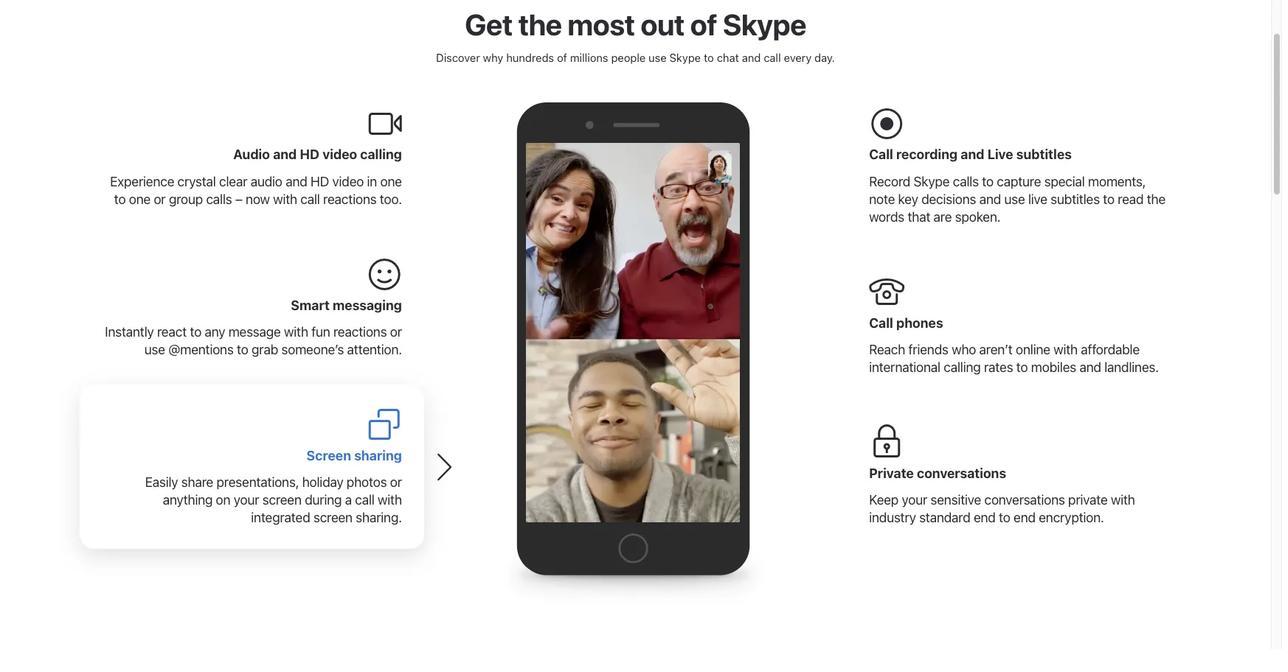 Task type: vqa. For each thing, say whether or not it's contained in the screenshot.
for corresponding to Available for Android and iPhone.
no



Task type: describe. For each thing, give the bounding box(es) containing it.
private conversations
[[869, 466, 1006, 481]]


[[366, 257, 402, 292]]

1 end from the left
[[974, 511, 996, 526]]

2 horizontal spatial call
[[764, 51, 781, 64]]

with inside experience crystal clear audio and hd video in one to one or group calls – now with call reactions too.
[[273, 192, 297, 207]]

to inside experience crystal clear audio and hd video in one to one or group calls – now with call reactions too.
[[114, 192, 126, 207]]

audio
[[233, 147, 270, 163]]

sharing.
[[356, 511, 402, 526]]

chat
[[717, 51, 739, 64]]

0 vertical spatial calling
[[360, 147, 402, 163]]

instantly
[[105, 325, 154, 340]]

screen
[[307, 448, 351, 464]]

live
[[987, 147, 1013, 163]]

recording
[[896, 147, 958, 163]]

call inside experience crystal clear audio and hd video in one to one or group calls – now with call reactions too.
[[300, 192, 320, 207]]

standard
[[919, 511, 970, 526]]

instantly react to any message with fun reactions or use @mentions to grab someone's attention.
[[105, 325, 402, 358]]

note
[[869, 192, 895, 207]]

messaging
[[333, 298, 402, 313]]

record
[[869, 174, 910, 190]]


[[869, 275, 905, 310]]

industry
[[869, 511, 916, 526]]

reach
[[869, 343, 905, 358]]


[[366, 106, 402, 142]]

smart
[[291, 298, 330, 313]]

subtitles inside the record skype calls to capture special moments, note key decisions and use live subtitles to read the words that are spoken.
[[1051, 192, 1100, 207]]

1 vertical spatial skype
[[670, 51, 701, 64]]

photos
[[347, 475, 387, 491]]

and up audio
[[273, 147, 297, 163]]

a
[[345, 493, 352, 509]]

capture
[[997, 174, 1041, 190]]

or inside experience crystal clear audio and hd video in one to one or group calls – now with call reactions too.
[[154, 192, 166, 207]]

keep
[[869, 493, 899, 509]]

private
[[869, 466, 914, 481]]

experience
[[110, 174, 174, 190]]

to down live
[[982, 174, 994, 190]]

call inside easily share presentations, holiday photos or anything on your screen during a call with integrated screen sharing.
[[355, 493, 375, 509]]

video inside experience crystal clear audio and hd video in one to one or group calls – now with call reactions too.
[[332, 174, 364, 190]]

audio
[[251, 174, 282, 190]]

hd inside experience crystal clear audio and hd video in one to one or group calls – now with call reactions too.
[[311, 174, 329, 190]]

crystal
[[177, 174, 216, 190]]

or inside instantly react to any message with fun reactions or use @mentions to grab someone's attention.
[[390, 325, 402, 340]]

0 horizontal spatial of
[[557, 51, 567, 64]]

discover why hundreds of millions people use skype to chat and call every day.
[[436, 51, 835, 64]]

phones
[[896, 315, 943, 331]]

0 vertical spatial conversations
[[917, 466, 1006, 481]]

grab
[[252, 343, 278, 358]]

calls inside experience crystal clear audio and hd video in one to one or group calls – now with call reactions too.
[[206, 192, 232, 207]]

reach friends who aren't online with affordable international calling rates to mobiles and landlines.
[[869, 343, 1159, 376]]

affordable
[[1081, 343, 1140, 358]]

integrated
[[251, 511, 310, 526]]

and left live
[[961, 147, 984, 163]]

moments,
[[1088, 174, 1146, 190]]

key
[[898, 192, 918, 207]]


[[869, 425, 905, 461]]

1 horizontal spatial of
[[690, 7, 717, 41]]

1 vertical spatial screen
[[313, 511, 353, 526]]

aren't
[[979, 343, 1013, 358]]

that
[[908, 210, 930, 225]]

any
[[205, 325, 225, 340]]

react
[[157, 325, 187, 340]]

get the most out of skype
[[465, 7, 806, 41]]

who
[[952, 343, 976, 358]]

to inside the reach friends who aren't online with affordable international calling rates to mobiles and landlines.
[[1016, 360, 1028, 376]]

experience crystal clear audio and hd video in one to one or group calls – now with call reactions too.
[[110, 174, 402, 207]]

to inside keep your sensitive conversations private with industry standard end to end encryption.
[[999, 511, 1010, 526]]


[[869, 106, 905, 142]]

to left chat
[[704, 51, 714, 64]]

group
[[169, 192, 203, 207]]

with for 
[[284, 325, 308, 340]]

the inside the record skype calls to capture special moments, note key decisions and use live subtitles to read the words that are spoken.
[[1147, 192, 1166, 207]]

0 vertical spatial subtitles
[[1016, 147, 1072, 163]]

call phones
[[869, 315, 943, 331]]

call for 
[[869, 147, 893, 163]]

audio and hd video calling
[[233, 147, 402, 163]]

people
[[611, 51, 646, 64]]

conversations inside keep your sensitive conversations private with industry standard end to end encryption.
[[984, 493, 1065, 509]]

record skype calls to capture special moments, note key decisions and use live subtitles to read the words that are spoken.
[[869, 174, 1166, 225]]

your inside easily share presentations, holiday photos or anything on your screen during a call with integrated screen sharing.
[[234, 493, 259, 509]]

and inside experience crystal clear audio and hd video in one to one or group calls – now with call reactions too.
[[286, 174, 307, 190]]

calling inside the reach friends who aren't online with affordable international calling rates to mobiles and landlines.
[[944, 360, 981, 376]]

easily share presentations, holiday photos or anything on your screen during a call with integrated screen sharing.
[[145, 475, 402, 526]]

day.
[[815, 51, 835, 64]]

special
[[1044, 174, 1085, 190]]

sensitive
[[931, 493, 981, 509]]



Task type: locate. For each thing, give the bounding box(es) containing it.
message
[[228, 325, 281, 340]]

0 horizontal spatial call
[[300, 192, 320, 207]]

1 vertical spatial hd
[[311, 174, 329, 190]]

video showcase of features available on skype. skype provides you with audio and hd video calling, smart messaging, screen sharing, call recording and live subtitles, call to phones and on top of all we're keeping your conversations private. element
[[526, 143, 740, 523]]

encryption.
[[1039, 511, 1104, 526]]

reactions
[[323, 192, 377, 207], [333, 325, 387, 340]]

with up mobiles
[[1054, 343, 1078, 358]]

0 horizontal spatial screen
[[262, 493, 302, 509]]

decisions
[[921, 192, 976, 207]]

and down affordable
[[1079, 360, 1101, 376]]

1 vertical spatial or
[[390, 325, 402, 340]]

with up sharing.
[[378, 493, 402, 509]]

2 vertical spatial use
[[144, 343, 165, 358]]

1 vertical spatial of
[[557, 51, 567, 64]]

are
[[934, 210, 952, 225]]

1 call from the top
[[869, 147, 893, 163]]

every
[[784, 51, 812, 64]]

1 horizontal spatial use
[[649, 51, 667, 64]]

subtitles up special
[[1016, 147, 1072, 163]]

with inside easily share presentations, holiday photos or anything on your screen during a call with integrated screen sharing.
[[378, 493, 402, 509]]

one up too. on the left of page
[[380, 174, 402, 190]]

2 vertical spatial call
[[355, 493, 375, 509]]

hundreds
[[506, 51, 554, 64]]

0 vertical spatial reactions
[[323, 192, 377, 207]]

0 vertical spatial of
[[690, 7, 717, 41]]

share
[[181, 475, 213, 491]]

0 vertical spatial call
[[764, 51, 781, 64]]

or inside easily share presentations, holiday photos or anything on your screen during a call with integrated screen sharing.
[[390, 475, 402, 491]]

mobiles
[[1031, 360, 1076, 376]]

your up industry
[[902, 493, 927, 509]]

subtitles
[[1016, 147, 1072, 163], [1051, 192, 1100, 207]]

and right audio
[[286, 174, 307, 190]]


[[366, 407, 402, 443]]

to down online
[[1016, 360, 1028, 376]]

1 horizontal spatial calls
[[953, 174, 979, 190]]

call right the a
[[355, 493, 375, 509]]

the
[[518, 7, 562, 41], [1147, 192, 1166, 207]]

0 vertical spatial use
[[649, 51, 667, 64]]

use inside the record skype calls to capture special moments, note key decisions and use live subtitles to read the words that are spoken.
[[1004, 192, 1025, 207]]

now
[[246, 192, 270, 207]]

calling
[[360, 147, 402, 163], [944, 360, 981, 376]]

with
[[273, 192, 297, 207], [284, 325, 308, 340], [1054, 343, 1078, 358], [378, 493, 402, 509], [1111, 493, 1135, 509]]

friends
[[908, 343, 948, 358]]

to up @mentions
[[190, 325, 201, 340]]

with down audio
[[273, 192, 297, 207]]

landlines.
[[1104, 360, 1159, 376]]

0 vertical spatial screen
[[262, 493, 302, 509]]

during
[[305, 493, 342, 509]]

1 vertical spatial calls
[[206, 192, 232, 207]]

screen down "during"
[[313, 511, 353, 526]]

use down the capture
[[1004, 192, 1025, 207]]

or up attention. in the left bottom of the page
[[390, 325, 402, 340]]

0 vertical spatial one
[[380, 174, 402, 190]]

0 horizontal spatial calls
[[206, 192, 232, 207]]

private
[[1068, 493, 1108, 509]]

2 call from the top
[[869, 315, 893, 331]]

international
[[869, 360, 941, 376]]

skype up decisions
[[914, 174, 950, 190]]

to
[[704, 51, 714, 64], [982, 174, 994, 190], [114, 192, 126, 207], [1103, 192, 1115, 207], [190, 325, 201, 340], [237, 343, 248, 358], [1016, 360, 1028, 376], [999, 511, 1010, 526]]

with right private
[[1111, 493, 1135, 509]]

1 vertical spatial one
[[129, 192, 151, 207]]

subtitles down special
[[1051, 192, 1100, 207]]

2 your from the left
[[902, 493, 927, 509]]

1 vertical spatial the
[[1147, 192, 1166, 207]]

of
[[690, 7, 717, 41], [557, 51, 567, 64]]

call down the audio and hd video calling
[[300, 192, 320, 207]]

1 vertical spatial call
[[300, 192, 320, 207]]

0 vertical spatial hd
[[300, 147, 319, 163]]

reactions down the "in"
[[323, 192, 377, 207]]

conversations up encryption.
[[984, 493, 1065, 509]]

one down experience
[[129, 192, 151, 207]]

1 vertical spatial calling
[[944, 360, 981, 376]]

call up reach
[[869, 315, 893, 331]]

2 end from the left
[[1014, 511, 1036, 526]]

0 horizontal spatial skype
[[670, 51, 701, 64]]

to down message
[[237, 343, 248, 358]]

hd right audio
[[300, 147, 319, 163]]

read
[[1118, 192, 1144, 207]]

use inside instantly react to any message with fun reactions or use @mentions to grab someone's attention.
[[144, 343, 165, 358]]

0 vertical spatial the
[[518, 7, 562, 41]]

0 horizontal spatial use
[[144, 343, 165, 358]]

0 horizontal spatial calling
[[360, 147, 402, 163]]

skype down 'out' at top
[[670, 51, 701, 64]]

1 horizontal spatial call
[[355, 493, 375, 509]]

skype
[[723, 7, 806, 41], [670, 51, 701, 64], [914, 174, 950, 190]]

0 vertical spatial skype
[[723, 7, 806, 41]]

of left millions
[[557, 51, 567, 64]]

to down moments,
[[1103, 192, 1115, 207]]

1 your from the left
[[234, 493, 259, 509]]

1 horizontal spatial screen
[[313, 511, 353, 526]]

your
[[234, 493, 259, 509], [902, 493, 927, 509]]

screen up integrated on the bottom left of page
[[262, 493, 302, 509]]

holiday
[[302, 475, 343, 491]]

0 horizontal spatial one
[[129, 192, 151, 207]]

reactions inside experience crystal clear audio and hd video in one to one or group calls – now with call reactions too.
[[323, 192, 377, 207]]

of right 'out' at top
[[690, 7, 717, 41]]

on
[[216, 493, 230, 509]]

1 horizontal spatial your
[[902, 493, 927, 509]]

1 horizontal spatial end
[[1014, 511, 1036, 526]]

reactions up attention. in the left bottom of the page
[[333, 325, 387, 340]]

and up spoken.
[[979, 192, 1001, 207]]

clear
[[219, 174, 247, 190]]

smart messaging
[[291, 298, 402, 313]]

live
[[1028, 192, 1047, 207]]

1 horizontal spatial the
[[1147, 192, 1166, 207]]

or right the photos
[[390, 475, 402, 491]]

conversations up sensitive
[[917, 466, 1006, 481]]

call
[[764, 51, 781, 64], [300, 192, 320, 207], [355, 493, 375, 509]]

end left encryption.
[[1014, 511, 1036, 526]]

and right chat
[[742, 51, 761, 64]]

call for 
[[869, 315, 893, 331]]

calls up decisions
[[953, 174, 979, 190]]

spoken.
[[955, 210, 1001, 225]]

1 horizontal spatial calling
[[944, 360, 981, 376]]

0 horizontal spatial end
[[974, 511, 996, 526]]

out
[[641, 7, 684, 41]]

rates
[[984, 360, 1013, 376]]

easily
[[145, 475, 178, 491]]

2 vertical spatial skype
[[914, 174, 950, 190]]

millions
[[570, 51, 608, 64]]

call
[[869, 147, 893, 163], [869, 315, 893, 331]]

keep your sensitive conversations private with industry standard end to end encryption.
[[869, 493, 1135, 526]]

in
[[367, 174, 377, 190]]

calls left –
[[206, 192, 232, 207]]

and
[[742, 51, 761, 64], [273, 147, 297, 163], [961, 147, 984, 163], [286, 174, 307, 190], [979, 192, 1001, 207], [1079, 360, 1101, 376]]

with inside keep your sensitive conversations private with industry standard end to end encryption.
[[1111, 493, 1135, 509]]

conversations
[[917, 466, 1006, 481], [984, 493, 1065, 509]]

online
[[1016, 343, 1050, 358]]

video
[[322, 147, 357, 163], [332, 174, 364, 190]]

fun
[[311, 325, 330, 340]]

reactions inside instantly react to any message with fun reactions or use @mentions to grab someone's attention.
[[333, 325, 387, 340]]

@mentions
[[168, 343, 234, 358]]

presentations,
[[217, 475, 299, 491]]

call recording and live subtitles
[[869, 147, 1072, 163]]

sharing
[[354, 448, 402, 464]]

hd
[[300, 147, 319, 163], [311, 174, 329, 190]]

your inside keep your sensitive conversations private with industry standard end to end encryption.
[[902, 493, 927, 509]]

and inside the record skype calls to capture special moments, note key decisions and use live subtitles to read the words that are spoken.
[[979, 192, 1001, 207]]

the up hundreds
[[518, 7, 562, 41]]

1 vertical spatial call
[[869, 315, 893, 331]]

or
[[154, 192, 166, 207], [390, 325, 402, 340], [390, 475, 402, 491]]

and inside the reach friends who aren't online with affordable international calling rates to mobiles and landlines.
[[1079, 360, 1101, 376]]

–
[[235, 192, 243, 207]]

one
[[380, 174, 402, 190], [129, 192, 151, 207]]

words
[[869, 210, 904, 225]]

0 vertical spatial or
[[154, 192, 166, 207]]

use right people
[[649, 51, 667, 64]]

screen
[[262, 493, 302, 509], [313, 511, 353, 526]]

0 vertical spatial video
[[322, 147, 357, 163]]

skype up the every
[[723, 7, 806, 41]]

1 horizontal spatial skype
[[723, 7, 806, 41]]

1 vertical spatial video
[[332, 174, 364, 190]]

to down experience
[[114, 192, 126, 207]]

call left the every
[[764, 51, 781, 64]]

the right 'read'
[[1147, 192, 1166, 207]]

1 vertical spatial subtitles
[[1051, 192, 1100, 207]]

calling down who
[[944, 360, 981, 376]]

screen sharing
[[307, 448, 402, 464]]

1 horizontal spatial one
[[380, 174, 402, 190]]

discover
[[436, 51, 480, 64]]

0 vertical spatial call
[[869, 147, 893, 163]]

calls inside the record skype calls to capture special moments, note key decisions and use live subtitles to read the words that are spoken.
[[953, 174, 979, 190]]

attention.
[[347, 343, 402, 358]]

use down react
[[144, 343, 165, 358]]

skype inside the record skype calls to capture special moments, note key decisions and use live subtitles to read the words that are spoken.
[[914, 174, 950, 190]]

0 vertical spatial calls
[[953, 174, 979, 190]]

someone's
[[281, 343, 344, 358]]

anything
[[163, 493, 213, 509]]

most
[[567, 7, 635, 41]]

hd down the audio and hd video calling
[[311, 174, 329, 190]]

1 vertical spatial use
[[1004, 192, 1025, 207]]

call up record
[[869, 147, 893, 163]]

to right standard
[[999, 511, 1010, 526]]

why
[[483, 51, 503, 64]]

with for 
[[1111, 493, 1135, 509]]

0 horizontal spatial your
[[234, 493, 259, 509]]

2 horizontal spatial skype
[[914, 174, 950, 190]]

2 horizontal spatial use
[[1004, 192, 1025, 207]]

with up someone's
[[284, 325, 308, 340]]

end down sensitive
[[974, 511, 996, 526]]

with for 
[[1054, 343, 1078, 358]]

2 vertical spatial or
[[390, 475, 402, 491]]

1 vertical spatial conversations
[[984, 493, 1065, 509]]

your down presentations,
[[234, 493, 259, 509]]

with inside the reach friends who aren't online with affordable international calling rates to mobiles and landlines.
[[1054, 343, 1078, 358]]

too.
[[380, 192, 402, 207]]

with inside instantly react to any message with fun reactions or use @mentions to grab someone's attention.
[[284, 325, 308, 340]]

or down experience
[[154, 192, 166, 207]]

0 horizontal spatial the
[[518, 7, 562, 41]]

get
[[465, 7, 513, 41]]

calling up the "in"
[[360, 147, 402, 163]]

1 vertical spatial reactions
[[333, 325, 387, 340]]



